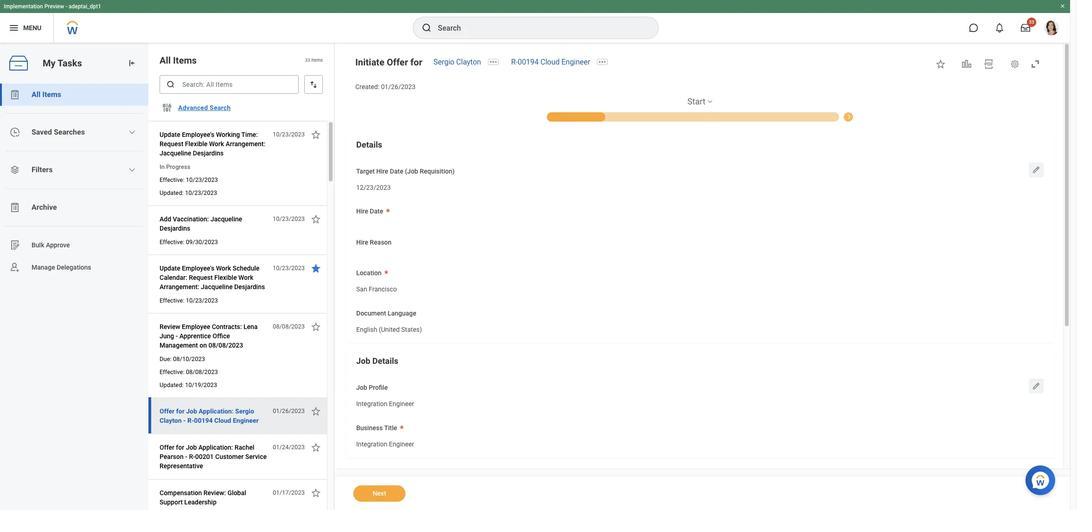 Task type: vqa. For each thing, say whether or not it's contained in the screenshot.


Task type: locate. For each thing, give the bounding box(es) containing it.
0 horizontal spatial request
[[160, 140, 183, 148]]

2 vertical spatial jacqueline
[[201, 283, 233, 291]]

- inside menu banner
[[66, 3, 67, 10]]

desjardins
[[193, 149, 224, 157], [160, 225, 190, 232], [234, 283, 265, 291]]

user plus image
[[9, 262, 20, 273]]

1 effective: 10/23/2023 from the top
[[160, 176, 218, 183]]

job profile element
[[356, 394, 414, 411]]

0 horizontal spatial arrangement:
[[160, 283, 199, 291]]

due:
[[160, 355, 172, 362]]

jacqueline inside update employee's work schedule calendar: request flexible work arrangement: jacqueline desjardins
[[201, 283, 233, 291]]

bulk approve
[[32, 241, 70, 249]]

star image
[[936, 58, 947, 70], [310, 213, 322, 225], [310, 321, 322, 332], [310, 406, 322, 417], [310, 487, 322, 498]]

for up pearson
[[176, 444, 184, 451]]

filters
[[32, 165, 53, 174]]

clayton inside the offer for job application: sergio clayton ‎- r-00194 cloud engineer
[[160, 417, 182, 424]]

menu
[[23, 24, 41, 31]]

clipboard image inside archive button
[[9, 202, 20, 213]]

updated: 10/23/2023
[[160, 189, 217, 196]]

english (united states)
[[356, 326, 422, 333]]

item list element
[[149, 43, 335, 510]]

update inside update employee's work schedule calendar: request flexible work arrangement: jacqueline desjardins
[[160, 265, 180, 272]]

1 vertical spatial offer
[[160, 407, 175, 415]]

1 employee's from the top
[[182, 131, 214, 138]]

‎- down updated: 10/19/2023
[[183, 417, 186, 424]]

job up job profile
[[356, 356, 371, 366]]

effective: 10/23/2023 up updated: 10/23/2023
[[160, 176, 218, 183]]

integration down job profile
[[356, 400, 388, 407]]

location
[[356, 269, 382, 277]]

application: up "00201" at the left
[[199, 444, 233, 451]]

- right 'preview'
[[66, 3, 67, 10]]

clipboard image
[[9, 89, 20, 100], [9, 202, 20, 213]]

application: down 10/19/2023
[[199, 407, 234, 415]]

08/08/2023 down office
[[209, 342, 243, 349]]

all items
[[160, 55, 197, 66], [32, 90, 61, 99]]

all up saved
[[32, 90, 40, 99]]

1 integration from the top
[[356, 400, 388, 407]]

cloud down search workday search field
[[541, 58, 560, 66]]

0 vertical spatial ‎-
[[183, 417, 186, 424]]

1 star image from the top
[[310, 129, 322, 140]]

items inside item list element
[[173, 55, 197, 66]]

updated: down in progress
[[160, 189, 184, 196]]

r- inside offer for job application: rachel pearson ‎- r-00201 customer service representative
[[189, 453, 195, 460]]

2 employee's from the top
[[182, 265, 214, 272]]

effective: down in progress
[[160, 176, 184, 183]]

0 horizontal spatial -
[[66, 3, 67, 10]]

0 vertical spatial integration
[[356, 400, 388, 407]]

‎- up the "representative" in the left bottom of the page
[[185, 453, 187, 460]]

1 vertical spatial effective: 10/23/2023
[[160, 297, 218, 304]]

-
[[66, 3, 67, 10], [176, 332, 178, 340]]

chevron down image for filters
[[129, 166, 136, 174]]

approve
[[46, 241, 70, 249]]

manage delegations
[[32, 263, 91, 271]]

1 vertical spatial r-
[[187, 417, 194, 424]]

1 horizontal spatial arrangement:
[[226, 140, 266, 148]]

contracts:
[[212, 323, 242, 330]]

2 vertical spatial 08/08/2023
[[186, 368, 218, 375]]

clipboard image up clock check image
[[9, 89, 20, 100]]

integration for job
[[356, 400, 388, 407]]

job details element
[[346, 348, 1054, 458]]

jacqueline
[[160, 149, 191, 157], [211, 215, 242, 223], [201, 283, 233, 291]]

global
[[228, 489, 246, 497]]

request right calendar:
[[189, 274, 213, 281]]

0 vertical spatial jacqueline
[[160, 149, 191, 157]]

work down "schedule"
[[238, 274, 253, 281]]

2 vertical spatial r-
[[189, 453, 195, 460]]

details inside details element
[[356, 140, 382, 149]]

details element
[[346, 131, 1054, 343]]

employee's for flexible
[[182, 131, 214, 138]]

hire right target
[[377, 167, 388, 175]]

in
[[160, 163, 165, 170]]

08/08/2023 up 10/19/2023
[[186, 368, 218, 375]]

update employee's working time: request flexible work arrangement: jacqueline desjardins
[[160, 131, 266, 157]]

update employee's working time: request flexible work arrangement: jacqueline desjardins button
[[160, 129, 268, 159]]

perspective image
[[9, 164, 20, 175]]

1 vertical spatial update
[[160, 265, 180, 272]]

star image for due: 08/10/2023
[[310, 321, 322, 332]]

business title
[[356, 424, 397, 431]]

all items inside item list element
[[160, 55, 197, 66]]

update up calendar:
[[160, 265, 180, 272]]

work left "schedule"
[[216, 265, 231, 272]]

1 horizontal spatial -
[[176, 332, 178, 340]]

00194 down 10/19/2023
[[194, 417, 213, 424]]

0 vertical spatial all
[[160, 55, 171, 66]]

integration inside text field
[[356, 400, 388, 407]]

1 vertical spatial clipboard image
[[9, 202, 20, 213]]

update down configure icon
[[160, 131, 180, 138]]

2 vertical spatial offer
[[160, 444, 174, 451]]

job left profile
[[356, 384, 367, 391]]

08/08/2023 right lena
[[273, 323, 305, 330]]

1 vertical spatial request
[[189, 274, 213, 281]]

offer for job application: sergio clayton ‎- r-00194 cloud engineer
[[160, 407, 259, 424]]

1 vertical spatial sergio
[[235, 407, 254, 415]]

0 horizontal spatial 33
[[305, 58, 310, 63]]

compensation
[[849, 114, 885, 120], [160, 489, 202, 497]]

for up "created: 01/26/2023"
[[411, 57, 423, 68]]

3 star image from the top
[[310, 442, 322, 453]]

search image
[[421, 22, 433, 33], [166, 80, 175, 89]]

0 vertical spatial employee's
[[182, 131, 214, 138]]

effective: 10/23/2023
[[160, 176, 218, 183], [160, 297, 218, 304]]

details
[[356, 140, 382, 149], [373, 356, 399, 366]]

desjardins down working
[[193, 149, 224, 157]]

advanced search
[[178, 104, 231, 111]]

integration engineer for title
[[356, 440, 414, 448]]

for inside the offer for job application: sergio clayton ‎- r-00194 cloud engineer
[[176, 407, 185, 415]]

(job
[[405, 167, 418, 175]]

0 vertical spatial edit image
[[1032, 165, 1041, 174]]

clayton
[[456, 58, 481, 66], [160, 417, 182, 424]]

engineer inside text box
[[389, 440, 414, 448]]

1 vertical spatial ‎-
[[185, 453, 187, 460]]

employee
[[182, 323, 210, 330]]

0 vertical spatial -
[[66, 3, 67, 10]]

hire reason
[[356, 238, 392, 246]]

1 horizontal spatial 01/26/2023
[[381, 83, 416, 90]]

0 vertical spatial sergio
[[434, 58, 455, 66]]

1 updated: from the top
[[160, 189, 184, 196]]

0 vertical spatial chevron down image
[[129, 129, 136, 136]]

0 horizontal spatial flexible
[[185, 140, 208, 148]]

cloud up customer
[[214, 417, 231, 424]]

hire down 12/23/2023
[[356, 208, 368, 215]]

2 vertical spatial star image
[[310, 442, 322, 453]]

1 horizontal spatial date
[[390, 167, 404, 175]]

0 horizontal spatial compensation
[[160, 489, 202, 497]]

0 horizontal spatial all items
[[32, 90, 61, 99]]

clipboard image left archive
[[9, 202, 20, 213]]

view related information image
[[962, 58, 973, 70]]

2 edit image from the top
[[1032, 382, 1041, 391]]

00194 down search workday search field
[[518, 58, 539, 66]]

1 horizontal spatial all items
[[160, 55, 197, 66]]

‎- inside the offer for job application: sergio clayton ‎- r-00194 cloud engineer
[[183, 417, 186, 424]]

job up "00201" at the left
[[186, 444, 197, 451]]

star image for effective: 09/30/2023
[[310, 213, 322, 225]]

items
[[173, 55, 197, 66], [42, 90, 61, 99]]

0 vertical spatial compensation
[[849, 114, 885, 120]]

00194
[[518, 58, 539, 66], [194, 417, 213, 424]]

jacqueline up 09/30/2023
[[211, 215, 242, 223]]

next
[[373, 490, 386, 497]]

33 inside item list element
[[305, 58, 310, 63]]

r- down search workday search field
[[511, 58, 518, 66]]

2 vertical spatial desjardins
[[234, 283, 265, 291]]

Integration Engineer text field
[[356, 435, 414, 451]]

request
[[160, 140, 183, 148], [189, 274, 213, 281]]

1 vertical spatial integration engineer
[[356, 440, 414, 448]]

2 integration engineer from the top
[[356, 440, 414, 448]]

sort image
[[309, 80, 318, 89]]

1 vertical spatial integration
[[356, 440, 388, 448]]

for for offer for job application: rachel pearson ‎- r-00201 customer service representative
[[176, 444, 184, 451]]

initiate offer for
[[355, 57, 423, 68]]

0 vertical spatial all items
[[160, 55, 197, 66]]

01/26/2023 up 01/24/2023
[[273, 407, 305, 414]]

saved searches
[[32, 128, 85, 136]]

integration inside text box
[[356, 440, 388, 448]]

0 vertical spatial date
[[390, 167, 404, 175]]

1 update from the top
[[160, 131, 180, 138]]

request inside update employee's work schedule calendar: request flexible work arrangement: jacqueline desjardins
[[189, 274, 213, 281]]

flexible up progress
[[185, 140, 208, 148]]

offer down updated: 10/19/2023
[[160, 407, 175, 415]]

0 vertical spatial r-
[[511, 58, 518, 66]]

arrangement: down calendar:
[[160, 283, 199, 291]]

0 horizontal spatial desjardins
[[160, 225, 190, 232]]

1 vertical spatial 00194
[[194, 417, 213, 424]]

fullscreen image
[[1030, 58, 1041, 70]]

1 vertical spatial 33
[[305, 58, 310, 63]]

jacqueline up in progress
[[160, 149, 191, 157]]

close environment banner image
[[1060, 3, 1066, 9]]

update inside update employee's working time: request flexible work arrangement: jacqueline desjardins
[[160, 131, 180, 138]]

application: for cloud
[[199, 407, 234, 415]]

1 horizontal spatial desjardins
[[193, 149, 224, 157]]

33 for 33
[[1029, 19, 1035, 25]]

0 vertical spatial application:
[[199, 407, 234, 415]]

1 integration engineer from the top
[[356, 400, 414, 407]]

flexible
[[185, 140, 208, 148], [214, 274, 237, 281]]

1 horizontal spatial compensation
[[849, 114, 885, 120]]

offer for job application: sergio clayton ‎- r-00194 cloud engineer button
[[160, 406, 268, 426]]

12/23/2023
[[356, 184, 391, 191]]

08/10/2023
[[173, 355, 205, 362]]

0 horizontal spatial sergio
[[235, 407, 254, 415]]

compensation for compensation
[[849, 114, 885, 120]]

0 vertical spatial work
[[209, 140, 224, 148]]

r-00194 cloud engineer
[[511, 58, 591, 66]]

offer inside the offer for job application: sergio clayton ‎- r-00194 cloud engineer
[[160, 407, 175, 415]]

1 vertical spatial all
[[32, 90, 40, 99]]

rename image
[[9, 239, 20, 251]]

1 vertical spatial hire
[[356, 208, 368, 215]]

2 updated: from the top
[[160, 381, 184, 388]]

1 clipboard image from the top
[[9, 89, 20, 100]]

employee's down advanced
[[182, 131, 214, 138]]

0 vertical spatial clayton
[[456, 58, 481, 66]]

1 vertical spatial details
[[373, 356, 399, 366]]

1 vertical spatial all items
[[32, 90, 61, 99]]

desjardins inside update employee's work schedule calendar: request flexible work arrangement: jacqueline desjardins
[[234, 283, 265, 291]]

effective: down add
[[160, 239, 184, 245]]

2 star image from the top
[[310, 263, 322, 274]]

‎- inside offer for job application: rachel pearson ‎- r-00201 customer service representative
[[185, 453, 187, 460]]

star image for 01/17/2023
[[310, 487, 322, 498]]

compensation inside compensation review: global support leadership
[[160, 489, 202, 497]]

r-
[[511, 58, 518, 66], [187, 417, 194, 424], [189, 453, 195, 460]]

1 vertical spatial arrangement:
[[160, 283, 199, 291]]

1 vertical spatial edit image
[[1032, 382, 1041, 391]]

requisition)
[[420, 167, 455, 175]]

arrangement:
[[226, 140, 266, 148], [160, 283, 199, 291]]

1 vertical spatial 08/08/2023
[[209, 342, 243, 349]]

employee's inside update employee's work schedule calendar: request flexible work arrangement: jacqueline desjardins
[[182, 265, 214, 272]]

desjardins down "schedule"
[[234, 283, 265, 291]]

list
[[0, 84, 149, 278]]

hire left 'reason'
[[356, 238, 368, 246]]

09/30/2023
[[186, 239, 218, 245]]

compensation for compensation review: global support leadership
[[160, 489, 202, 497]]

1 vertical spatial flexible
[[214, 274, 237, 281]]

1 vertical spatial clayton
[[160, 417, 182, 424]]

1 vertical spatial chevron down image
[[129, 166, 136, 174]]

1 horizontal spatial 33
[[1029, 19, 1035, 25]]

0 horizontal spatial items
[[42, 90, 61, 99]]

0 horizontal spatial cloud
[[214, 417, 231, 424]]

1 vertical spatial compensation
[[160, 489, 202, 497]]

integration engineer for profile
[[356, 400, 414, 407]]

1 vertical spatial application:
[[199, 444, 233, 451]]

request up in progress
[[160, 140, 183, 148]]

employee's up calendar:
[[182, 265, 214, 272]]

for down updated: 10/19/2023
[[176, 407, 185, 415]]

cloud inside the offer for job application: sergio clayton ‎- r-00194 cloud engineer
[[214, 417, 231, 424]]

jacqueline down "schedule"
[[201, 283, 233, 291]]

1 horizontal spatial items
[[173, 55, 197, 66]]

1 vertical spatial for
[[176, 407, 185, 415]]

job inside the offer for job application: sergio clayton ‎- r-00194 cloud engineer
[[186, 407, 197, 415]]

offer up pearson
[[160, 444, 174, 451]]

offer for job application: rachel pearson ‎- r-00201 customer service representative button
[[160, 442, 268, 472]]

1 vertical spatial -
[[176, 332, 178, 340]]

0 horizontal spatial all
[[32, 90, 40, 99]]

r- down updated: 10/19/2023
[[187, 417, 194, 424]]

effective: down calendar:
[[160, 297, 184, 304]]

effective: down due:
[[160, 368, 184, 375]]

0 horizontal spatial clayton
[[160, 417, 182, 424]]

employee's inside update employee's working time: request flexible work arrangement: jacqueline desjardins
[[182, 131, 214, 138]]

2 vertical spatial for
[[176, 444, 184, 451]]

r-00194 cloud engineer link
[[511, 58, 591, 66]]

- inside review employee contracts: lena jung - apprentice office management on 08/08/2023
[[176, 332, 178, 340]]

bulk approve link
[[0, 234, 149, 256]]

date down 12/23/2023
[[370, 208, 383, 215]]

star image for update employee's working time: request flexible work arrangement: jacqueline desjardins
[[310, 129, 322, 140]]

integration down the business
[[356, 440, 388, 448]]

offer up "created: 01/26/2023"
[[387, 57, 408, 68]]

all right the transformation import icon
[[160, 55, 171, 66]]

2 update from the top
[[160, 265, 180, 272]]

application: inside the offer for job application: sergio clayton ‎- r-00194 cloud engineer
[[199, 407, 234, 415]]

1 horizontal spatial all
[[160, 55, 171, 66]]

details up target
[[356, 140, 382, 149]]

0 vertical spatial integration engineer
[[356, 400, 414, 407]]

1 vertical spatial cloud
[[214, 417, 231, 424]]

target hire date (job requisition)
[[356, 167, 455, 175]]

2 chevron down image from the top
[[129, 166, 136, 174]]

33 left items
[[305, 58, 310, 63]]

integration engineer down the title
[[356, 440, 414, 448]]

date left (job
[[390, 167, 404, 175]]

0 horizontal spatial date
[[370, 208, 383, 215]]

edit image inside details element
[[1032, 165, 1041, 174]]

effective: 10/23/2023 up employee
[[160, 297, 218, 304]]

0 horizontal spatial 00194
[[194, 417, 213, 424]]

offer
[[387, 57, 408, 68], [160, 407, 175, 415], [160, 444, 174, 451]]

clipboard image inside all items button
[[9, 89, 20, 100]]

01/26/2023 down initiate offer for
[[381, 83, 416, 90]]

0 vertical spatial effective: 10/23/2023
[[160, 176, 218, 183]]

2 clipboard image from the top
[[9, 202, 20, 213]]

language
[[388, 309, 417, 317]]

integration engineer down profile
[[356, 400, 414, 407]]

1 vertical spatial jacqueline
[[211, 215, 242, 223]]

for for offer for job application: sergio clayton ‎- r-00194 cloud engineer
[[176, 407, 185, 415]]

support
[[160, 498, 183, 506]]

job down updated: 10/19/2023
[[186, 407, 197, 415]]

work
[[209, 140, 224, 148], [216, 265, 231, 272], [238, 274, 253, 281]]

desjardins down add
[[160, 225, 190, 232]]

document
[[356, 309, 386, 317]]

application: inside offer for job application: rachel pearson ‎- r-00201 customer service representative
[[199, 444, 233, 451]]

request inside update employee's working time: request flexible work arrangement: jacqueline desjardins
[[160, 140, 183, 148]]

01/26/2023 inside item list element
[[273, 407, 305, 414]]

time:
[[241, 131, 258, 138]]

1 vertical spatial date
[[370, 208, 383, 215]]

jacqueline inside the add vaccination: jacqueline desjardins
[[211, 215, 242, 223]]

1 horizontal spatial cloud
[[541, 58, 560, 66]]

33
[[1029, 19, 1035, 25], [305, 58, 310, 63]]

0 vertical spatial star image
[[310, 129, 322, 140]]

star image
[[310, 129, 322, 140], [310, 263, 322, 274], [310, 442, 322, 453]]

in progress
[[160, 163, 190, 170]]

document language element
[[356, 320, 422, 337]]

add
[[160, 215, 171, 223]]

1 effective: from the top
[[160, 176, 184, 183]]

1 edit image from the top
[[1032, 165, 1041, 174]]

0 vertical spatial clipboard image
[[9, 89, 20, 100]]

created:
[[355, 83, 380, 90]]

manage
[[32, 263, 55, 271]]

33 left profile logan mcneil image
[[1029, 19, 1035, 25]]

updated:
[[160, 189, 184, 196], [160, 381, 184, 388]]

update for update employee's work schedule calendar: request flexible work arrangement: jacqueline desjardins
[[160, 265, 180, 272]]

details up profile
[[373, 356, 399, 366]]

33 inside button
[[1029, 19, 1035, 25]]

compensation review: global support leadership
[[160, 489, 246, 506]]

1 chevron down image from the top
[[129, 129, 136, 136]]

flexible down "schedule"
[[214, 274, 237, 281]]

0 vertical spatial updated:
[[160, 189, 184, 196]]

target hire date (job requisition) element
[[356, 178, 391, 195]]

work down working
[[209, 140, 224, 148]]

job profile
[[356, 384, 388, 391]]

date
[[390, 167, 404, 175], [370, 208, 383, 215]]

chevron down image inside saved searches dropdown button
[[129, 129, 136, 136]]

0 vertical spatial 01/26/2023
[[381, 83, 416, 90]]

1 vertical spatial items
[[42, 90, 61, 99]]

2 vertical spatial hire
[[356, 238, 368, 246]]

arrangement: down 'time:'
[[226, 140, 266, 148]]

updated: down effective: 08/08/2023
[[160, 381, 184, 388]]

business title element
[[356, 434, 414, 451]]

r- inside the offer for job application: sergio clayton ‎- r-00194 cloud engineer
[[187, 417, 194, 424]]

0 vertical spatial 33
[[1029, 19, 1035, 25]]

chevron down image inside filters dropdown button
[[129, 166, 136, 174]]

created: 01/26/2023
[[355, 83, 416, 90]]

1 horizontal spatial search image
[[421, 22, 433, 33]]

chevron down image
[[129, 129, 136, 136], [129, 166, 136, 174]]

for inside offer for job application: rachel pearson ‎- r-00201 customer service representative
[[176, 444, 184, 451]]

compensation inside button
[[849, 114, 885, 120]]

r- for offer for job application: sergio clayton ‎- r-00194 cloud engineer
[[187, 417, 194, 424]]

review employee contracts: lena jung - apprentice office management on 08/08/2023 button
[[160, 321, 268, 351]]

offer inside offer for job application: rachel pearson ‎- r-00201 customer service representative
[[160, 444, 174, 451]]

08/08/2023 inside review employee contracts: lena jung - apprentice office management on 08/08/2023
[[209, 342, 243, 349]]

00201
[[195, 453, 214, 460]]

review:
[[204, 489, 226, 497]]

work inside update employee's working time: request flexible work arrangement: jacqueline desjardins
[[209, 140, 224, 148]]

4 effective: from the top
[[160, 368, 184, 375]]

2 integration from the top
[[356, 440, 388, 448]]

justify image
[[8, 22, 19, 33]]

edit image for job details
[[1032, 382, 1041, 391]]

1 horizontal spatial 00194
[[518, 58, 539, 66]]

edit image
[[1032, 165, 1041, 174], [1032, 382, 1041, 391]]

2 effective: from the top
[[160, 239, 184, 245]]

0 vertical spatial 08/08/2023
[[273, 323, 305, 330]]

edit image inside job details element
[[1032, 382, 1041, 391]]

1 vertical spatial employee's
[[182, 265, 214, 272]]

all inside item list element
[[160, 55, 171, 66]]

sergio inside the offer for job application: sergio clayton ‎- r-00194 cloud engineer
[[235, 407, 254, 415]]

integration
[[356, 400, 388, 407], [356, 440, 388, 448]]

- up management at the left bottom of the page
[[176, 332, 178, 340]]

0 vertical spatial flexible
[[185, 140, 208, 148]]

r- up the "representative" in the left bottom of the page
[[189, 453, 195, 460]]



Task type: describe. For each thing, give the bounding box(es) containing it.
01/17/2023
[[273, 489, 305, 496]]

‎- for pearson
[[185, 453, 187, 460]]

clock check image
[[9, 127, 20, 138]]

start
[[688, 96, 706, 106]]

add vaccination: jacqueline desjardins
[[160, 215, 242, 232]]

update employee's work schedule calendar: request flexible work arrangement: jacqueline desjardins
[[160, 265, 265, 291]]

start button
[[688, 96, 706, 107]]

edit image for details
[[1032, 165, 1041, 174]]

update for update employee's working time: request flexible work arrangement: jacqueline desjardins
[[160, 131, 180, 138]]

engineer inside text field
[[389, 400, 414, 407]]

hire for hire date
[[356, 208, 368, 215]]

archive
[[32, 203, 57, 212]]

effective: 08/08/2023
[[160, 368, 218, 375]]

configure image
[[161, 102, 173, 113]]

San Francisco text field
[[356, 280, 397, 296]]

employee's for request
[[182, 265, 214, 272]]

0 vertical spatial offer
[[387, 57, 408, 68]]

(united
[[379, 326, 400, 333]]

rachel
[[235, 444, 254, 451]]

offer for offer for job application: rachel pearson ‎- r-00201 customer service representative
[[160, 444, 174, 451]]

sergio clayton
[[434, 58, 481, 66]]

1 vertical spatial work
[[216, 265, 231, 272]]

sergio clayton link
[[434, 58, 481, 66]]

due: 08/10/2023
[[160, 355, 205, 362]]

jung
[[160, 332, 174, 340]]

12/23/2023 text field
[[356, 178, 391, 194]]

2 vertical spatial work
[[238, 274, 253, 281]]

application: for customer
[[199, 444, 233, 451]]

manage delegations link
[[0, 256, 149, 278]]

profile logan mcneil image
[[1045, 20, 1059, 37]]

preview
[[44, 3, 64, 10]]

searches
[[54, 128, 85, 136]]

arrangement: inside update employee's working time: request flexible work arrangement: jacqueline desjardins
[[226, 140, 266, 148]]

francisco
[[369, 285, 397, 293]]

offer for offer for job application: sergio clayton ‎- r-00194 cloud engineer
[[160, 407, 175, 415]]

representative
[[160, 462, 203, 470]]

job details
[[356, 356, 399, 366]]

desjardins inside the add vaccination: jacqueline desjardins
[[160, 225, 190, 232]]

00194 inside the offer for job application: sergio clayton ‎- r-00194 cloud engineer
[[194, 417, 213, 424]]

leadership
[[184, 498, 217, 506]]

target
[[356, 167, 375, 175]]

lena
[[244, 323, 258, 330]]

r- for offer for job application: rachel pearson ‎- r-00201 customer service representative
[[189, 453, 195, 460]]

flexible inside update employee's work schedule calendar: request flexible work arrangement: jacqueline desjardins
[[214, 274, 237, 281]]

details inside job details element
[[373, 356, 399, 366]]

0 vertical spatial for
[[411, 57, 423, 68]]

calendar:
[[160, 274, 187, 281]]

review
[[160, 323, 180, 330]]

1 horizontal spatial clayton
[[456, 58, 481, 66]]

start navigation
[[346, 96, 1054, 121]]

vaccination:
[[173, 215, 209, 223]]

items
[[311, 58, 323, 63]]

implementation preview -   adeptai_dpt1
[[4, 3, 101, 10]]

my tasks
[[43, 57, 82, 68]]

items inside button
[[42, 90, 61, 99]]

chevron down image for saved searches
[[129, 129, 136, 136]]

advanced search button
[[174, 98, 234, 117]]

apprentice
[[180, 332, 211, 340]]

all inside button
[[32, 90, 40, 99]]

english
[[356, 326, 377, 333]]

compensation review: global support leadership button
[[160, 487, 268, 508]]

desjardins inside update employee's working time: request flexible work arrangement: jacqueline desjardins
[[193, 149, 224, 157]]

0 vertical spatial search image
[[421, 22, 433, 33]]

all items inside button
[[32, 90, 61, 99]]

implementation
[[4, 3, 43, 10]]

updated: for update employee's working time: request flexible work arrangement: jacqueline desjardins
[[160, 189, 184, 196]]

location element
[[356, 279, 397, 296]]

inbox large image
[[1021, 23, 1031, 32]]

schedule
[[233, 265, 260, 272]]

review employee contracts: lena jung - apprentice office management on 08/08/2023
[[160, 323, 258, 349]]

saved
[[32, 128, 52, 136]]

list containing all items
[[0, 84, 149, 278]]

customer
[[215, 453, 244, 460]]

bulk
[[32, 241, 44, 249]]

01/24/2023
[[273, 444, 305, 451]]

san francisco
[[356, 285, 397, 293]]

title
[[384, 424, 397, 431]]

tasks
[[58, 57, 82, 68]]

update employee's work schedule calendar: request flexible work arrangement: jacqueline desjardins button
[[160, 263, 268, 292]]

English (United States) text field
[[356, 320, 422, 336]]

progress
[[166, 163, 190, 170]]

states)
[[401, 326, 422, 333]]

saved searches button
[[0, 121, 149, 143]]

2 effective: 10/23/2023 from the top
[[160, 297, 218, 304]]

hire for hire reason
[[356, 238, 368, 246]]

jacqueline inside update employee's working time: request flexible work arrangement: jacqueline desjardins
[[160, 149, 191, 157]]

business
[[356, 424, 383, 431]]

all items button
[[0, 84, 149, 106]]

0 horizontal spatial search image
[[166, 80, 175, 89]]

engineer inside the offer for job application: sergio clayton ‎- r-00194 cloud engineer
[[233, 417, 259, 424]]

33 items
[[305, 58, 323, 63]]

10/19/2023
[[185, 381, 217, 388]]

view printable version (pdf) image
[[984, 58, 995, 70]]

job inside offer for job application: rachel pearson ‎- r-00201 customer service representative
[[186, 444, 197, 451]]

3 effective: from the top
[[160, 297, 184, 304]]

reason
[[370, 238, 392, 246]]

delegations
[[57, 263, 91, 271]]

‎- for clayton
[[183, 417, 186, 424]]

next button
[[354, 485, 406, 502]]

chevron right image
[[844, 111, 855, 120]]

0 vertical spatial 00194
[[518, 58, 539, 66]]

Search: All Items text field
[[160, 75, 299, 94]]

33 button
[[1016, 18, 1037, 38]]

star image for 01/26/2023
[[310, 406, 322, 417]]

service
[[245, 453, 267, 460]]

management
[[160, 342, 198, 349]]

clipboard image for all items
[[9, 89, 20, 100]]

document language
[[356, 309, 417, 317]]

initiate
[[355, 57, 385, 68]]

add vaccination: jacqueline desjardins button
[[160, 213, 268, 234]]

0 vertical spatial hire
[[377, 167, 388, 175]]

arrangement: inside update employee's work schedule calendar: request flexible work arrangement: jacqueline desjardins
[[160, 283, 199, 291]]

integration for business
[[356, 440, 388, 448]]

transformation import image
[[127, 58, 136, 68]]

filters button
[[0, 159, 149, 181]]

flexible inside update employee's working time: request flexible work arrangement: jacqueline desjardins
[[185, 140, 208, 148]]

my tasks element
[[0, 43, 149, 510]]

office
[[213, 332, 230, 340]]

search
[[210, 104, 231, 111]]

menu banner
[[0, 0, 1071, 43]]

33 for 33 items
[[305, 58, 310, 63]]

adeptai_dpt1
[[69, 3, 101, 10]]

Integration Engineer text field
[[356, 395, 414, 411]]

updated: for review employee contracts: lena jung - apprentice office management on 08/08/2023
[[160, 381, 184, 388]]

gear image
[[1011, 59, 1020, 69]]

notifications large image
[[995, 23, 1005, 32]]

compensation button
[[844, 111, 885, 121]]

Search Workday  search field
[[438, 18, 639, 38]]

0 vertical spatial cloud
[[541, 58, 560, 66]]

star image for update employee's work schedule calendar: request flexible work arrangement: jacqueline desjardins
[[310, 263, 322, 274]]

menu button
[[0, 13, 53, 43]]

san
[[356, 285, 367, 293]]

1 horizontal spatial sergio
[[434, 58, 455, 66]]

clipboard image for archive
[[9, 202, 20, 213]]

archive button
[[0, 196, 149, 219]]



